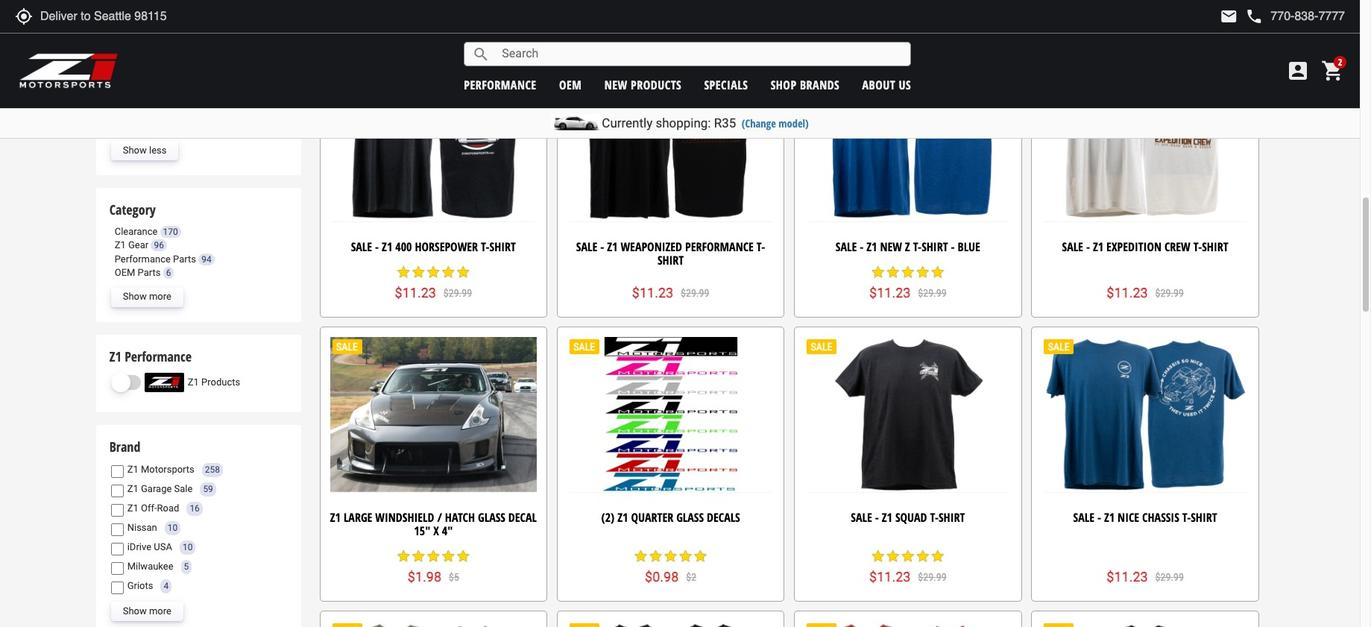 Task type: locate. For each thing, give the bounding box(es) containing it.
- left weaponized
[[601, 239, 604, 255]]

currently shopping: r35 (change model)
[[602, 116, 809, 131]]

currently
[[602, 116, 653, 131]]

parts
[[173, 253, 196, 265], [138, 267, 161, 278]]

glass left decals
[[677, 510, 704, 526]]

z1
[[382, 239, 393, 255], [607, 239, 618, 255], [867, 239, 878, 255], [1093, 239, 1104, 255], [115, 239, 126, 251], [109, 347, 121, 365], [188, 377, 199, 388], [127, 464, 139, 475], [127, 483, 139, 495], [127, 503, 139, 514], [330, 510, 341, 526], [618, 510, 628, 526], [882, 510, 893, 526], [1105, 510, 1115, 526]]

star star star star star $11.23 $29.99 down sale - z1 400 horsepower t-shirt
[[395, 265, 472, 301]]

1 vertical spatial 10
[[183, 542, 193, 553]]

- left the expedition at the right
[[1087, 239, 1090, 255]]

sale inside sale - z1 weaponized performance t- shirt
[[576, 239, 598, 255]]

nice
[[1118, 510, 1140, 526]]

2 show more from the top
[[123, 605, 172, 617]]

brand
[[109, 438, 141, 456]]

star star star star star $11.23 $29.99
[[395, 265, 472, 301], [870, 265, 947, 301], [870, 549, 947, 585]]

decals
[[707, 510, 740, 526]]

shop
[[771, 76, 797, 93]]

sale
[[351, 239, 372, 255], [576, 239, 598, 255], [836, 239, 857, 255], [1063, 239, 1084, 255], [851, 510, 873, 526], [1074, 510, 1095, 526]]

3 show from the top
[[123, 605, 147, 617]]

milwaukee
[[127, 561, 174, 572]]

z1 products
[[188, 377, 240, 388]]

glass left the "decal"
[[478, 510, 506, 526]]

star star star star star $11.23 $29.99 down sale - z1 squad t-shirt
[[870, 549, 947, 585]]

sale left weaponized
[[576, 239, 598, 255]]

show for brand
[[123, 605, 147, 617]]

0 vertical spatial show more
[[123, 291, 172, 302]]

more down 6
[[149, 291, 172, 302]]

sale for sale - z1 new z t-shirt - blue
[[836, 239, 857, 255]]

- for sale - z1 squad t-shirt
[[875, 510, 879, 526]]

sale left the expedition at the right
[[1063, 239, 1084, 255]]

oem down the gear
[[115, 267, 135, 278]]

shop brands link
[[771, 76, 840, 93]]

$29.99 down 'chassis'
[[1156, 572, 1184, 583]]

sale left the nice
[[1074, 510, 1095, 526]]

0 horizontal spatial oem
[[115, 267, 135, 278]]

new products link
[[605, 76, 682, 93]]

1 vertical spatial show more
[[123, 605, 172, 617]]

category
[[109, 200, 156, 218]]

about us
[[863, 76, 912, 93]]

shopping_cart
[[1322, 59, 1346, 83]]

more down 4
[[149, 605, 172, 617]]

expedition
[[1107, 239, 1162, 255]]

1 vertical spatial more
[[149, 605, 172, 617]]

t- for sale - z1 nice chassis t-shirt
[[1183, 510, 1191, 526]]

nissan maxima a33b 2000 2001 2002 2003 image
[[125, 16, 185, 35]]

star
[[396, 265, 411, 280], [411, 265, 426, 280], [426, 265, 441, 280], [441, 265, 456, 280], [456, 265, 471, 280], [871, 265, 886, 280], [886, 265, 901, 280], [901, 265, 916, 280], [916, 265, 931, 280], [931, 265, 946, 280], [396, 549, 411, 564], [411, 549, 426, 564], [426, 549, 441, 564], [441, 549, 456, 564], [456, 549, 471, 564], [634, 549, 649, 564], [649, 549, 664, 564], [664, 549, 678, 564], [678, 549, 693, 564], [693, 549, 708, 564], [871, 549, 886, 564], [886, 549, 901, 564], [901, 549, 916, 564], [916, 549, 931, 564], [931, 549, 946, 564]]

None checkbox
[[111, 52, 123, 65], [111, 83, 121, 96], [111, 465, 124, 478], [111, 524, 124, 536], [111, 562, 124, 575], [111, 582, 124, 594], [111, 52, 123, 65], [111, 83, 121, 96], [111, 465, 124, 478], [111, 524, 124, 536], [111, 562, 124, 575], [111, 582, 124, 594]]

model)
[[779, 116, 809, 131]]

sale for sale - z1 nice chassis t-shirt
[[1074, 510, 1095, 526]]

5
[[184, 562, 189, 572]]

clearance
[[115, 226, 158, 237]]

- for sale - z1 expedition crew t-shirt
[[1087, 239, 1090, 255]]

sale left squad
[[851, 510, 873, 526]]

show more button for category
[[111, 288, 183, 307]]

star star star star star $11.23 $29.99 for new
[[870, 265, 947, 301]]

oem
[[559, 76, 582, 93], [115, 267, 135, 278]]

parts left 94
[[173, 253, 196, 265]]

show
[[123, 144, 147, 156], [123, 291, 147, 302], [123, 605, 147, 617]]

1 glass from the left
[[478, 510, 506, 526]]

0 vertical spatial oem
[[559, 76, 582, 93]]

oem left new
[[559, 76, 582, 93]]

0 vertical spatial 10
[[168, 523, 178, 533]]

1 vertical spatial oem
[[115, 267, 135, 278]]

z1 motorsports logo image
[[19, 52, 119, 90]]

account_box
[[1287, 59, 1311, 83]]

- left the new
[[860, 239, 864, 255]]

sale left the new
[[836, 239, 857, 255]]

- left the nice
[[1098, 510, 1102, 526]]

performance right weaponized
[[685, 239, 754, 255]]

show down the gear
[[123, 291, 147, 302]]

0 horizontal spatial 10
[[168, 523, 178, 533]]

10 for idrive usa
[[183, 542, 193, 553]]

shirt
[[490, 239, 516, 255], [922, 239, 948, 255], [1203, 239, 1229, 255], [658, 252, 684, 268], [939, 510, 965, 526], [1191, 510, 1218, 526]]

about
[[863, 76, 896, 93]]

2 show more button from the top
[[111, 602, 183, 621]]

2 more from the top
[[149, 605, 172, 617]]

2 vertical spatial show
[[123, 605, 147, 617]]

94
[[202, 254, 212, 265]]

new
[[605, 76, 628, 93]]

1 horizontal spatial 10
[[183, 542, 193, 553]]

/
[[437, 510, 442, 526]]

more for brand
[[149, 605, 172, 617]]

less
[[149, 144, 167, 156]]

z1 inside category clearance 170 z1 gear 96 performance parts 94 oem parts 6
[[115, 239, 126, 251]]

idrive usa
[[127, 542, 172, 553]]

$11.23 down the new
[[870, 285, 911, 301]]

shop brands
[[771, 76, 840, 93]]

0 horizontal spatial glass
[[478, 510, 506, 526]]

59
[[203, 484, 213, 494]]

None checkbox
[[111, 20, 122, 33], [111, 485, 124, 498], [111, 504, 124, 517], [111, 543, 124, 556], [111, 20, 122, 33], [111, 485, 124, 498], [111, 504, 124, 517], [111, 543, 124, 556]]

1 horizontal spatial oem
[[559, 76, 582, 93]]

$11.23 down the expedition at the right
[[1107, 285, 1148, 301]]

more
[[149, 291, 172, 302], [149, 605, 172, 617]]

search
[[472, 45, 490, 63]]

show more for brand
[[123, 605, 172, 617]]

0 vertical spatial show
[[123, 144, 147, 156]]

$11.23 down sale - z1 squad t-shirt
[[870, 569, 911, 585]]

(change
[[742, 116, 776, 131]]

sale for sale - z1 weaponized performance t- shirt
[[576, 239, 598, 255]]

1 show more button from the top
[[111, 288, 183, 307]]

star star star star star $11.23 $29.99 down sale - z1 new z t-shirt - blue
[[870, 265, 947, 301]]

sale left 400
[[351, 239, 372, 255]]

star star star star star $1.98 $5
[[396, 549, 471, 585]]

products
[[201, 377, 240, 388]]

more for category
[[149, 291, 172, 302]]

- left squad
[[875, 510, 879, 526]]

1 vertical spatial show more button
[[111, 602, 183, 621]]

1 more from the top
[[149, 291, 172, 302]]

null image
[[127, 0, 187, 8]]

performance down the gear
[[115, 253, 171, 265]]

1 vertical spatial show
[[123, 291, 147, 302]]

specials link
[[705, 76, 748, 93]]

account_box link
[[1283, 59, 1314, 83]]

show for category
[[123, 291, 147, 302]]

$29.99
[[444, 287, 472, 299], [681, 287, 710, 299], [918, 287, 947, 299], [1156, 287, 1184, 299], [918, 572, 947, 583], [1156, 572, 1184, 583]]

show more
[[123, 291, 172, 302], [123, 605, 172, 617]]

z1 inside z1 large windshield / hatch glass decal 15" x 4"
[[330, 510, 341, 526]]

t- for sale - z1 weaponized performance t- shirt
[[757, 239, 766, 255]]

1 show from the top
[[123, 144, 147, 156]]

performance
[[464, 76, 537, 93]]

show left less
[[123, 144, 147, 156]]

1 horizontal spatial glass
[[677, 510, 704, 526]]

sale for sale - z1 squad t-shirt
[[851, 510, 873, 526]]

$11.23 $29.99 down sale - z1 weaponized performance t- shirt
[[632, 285, 710, 301]]

96
[[154, 240, 164, 251]]

(2) z1 quarter glass decals
[[602, 510, 740, 526]]

new products
[[605, 76, 682, 93]]

oem inside category clearance 170 z1 gear 96 performance parts 94 oem parts 6
[[115, 267, 135, 278]]

griots
[[127, 580, 153, 592]]

shirt for sale - z1 weaponized performance t- shirt
[[658, 252, 684, 268]]

t- inside sale - z1 weaponized performance t- shirt
[[757, 239, 766, 255]]

show more down 6
[[123, 291, 172, 302]]

sale - z1 squad t-shirt
[[851, 510, 965, 526]]

3000gt/stealth
[[177, 106, 245, 118]]

0 vertical spatial show more button
[[111, 288, 183, 307]]

gear
[[128, 239, 149, 251]]

10 up 5
[[183, 542, 193, 553]]

sale - z1 expedition crew t-shirt
[[1063, 239, 1229, 255]]

0 vertical spatial more
[[149, 291, 172, 302]]

$5
[[449, 572, 459, 583]]

phone link
[[1246, 7, 1346, 25]]

x
[[434, 523, 439, 539]]

show more button down griots
[[111, 602, 183, 621]]

$11.23 $29.99
[[632, 285, 710, 301], [1107, 285, 1184, 301], [1107, 569, 1184, 585]]

show more button for brand
[[111, 602, 183, 621]]

- inside sale - z1 weaponized performance t- shirt
[[601, 239, 604, 255]]

$11.23 $29.99 down the sale - z1 nice chassis t-shirt
[[1107, 569, 1184, 585]]

$11.23 $29.99 for weaponized
[[632, 285, 710, 301]]

mail link
[[1221, 7, 1238, 25]]

- left blue
[[951, 239, 955, 255]]

show down griots
[[123, 605, 147, 617]]

show more down griots
[[123, 605, 172, 617]]

t- for sale - z1 expedition crew t-shirt
[[1194, 239, 1203, 255]]

$11.23 $29.99 down sale - z1 expedition crew t-shirt
[[1107, 285, 1184, 301]]

1 show more from the top
[[123, 291, 172, 302]]

show more button down 6
[[111, 288, 183, 307]]

0 horizontal spatial parts
[[138, 267, 161, 278]]

parts left 6
[[138, 267, 161, 278]]

category clearance 170 z1 gear 96 performance parts 94 oem parts 6
[[109, 200, 212, 278]]

0 vertical spatial parts
[[173, 253, 196, 265]]

- left 400
[[375, 239, 379, 255]]

$11.23 down 400
[[395, 285, 436, 301]]

performance inside sale - z1 weaponized performance t- shirt
[[685, 239, 754, 255]]

z
[[905, 239, 911, 255]]

10 down the road
[[168, 523, 178, 533]]

shirt inside sale - z1 weaponized performance t- shirt
[[658, 252, 684, 268]]

glass
[[478, 510, 506, 526], [677, 510, 704, 526]]

large
[[344, 510, 373, 526]]

2 show from the top
[[123, 291, 147, 302]]

road
[[157, 503, 179, 514]]

glass inside z1 large windshield / hatch glass decal 15" x 4"
[[478, 510, 506, 526]]



Task type: vqa. For each thing, say whether or not it's contained in the screenshot.


Task type: describe. For each thing, give the bounding box(es) containing it.
1 horizontal spatial parts
[[173, 253, 196, 265]]

shopping:
[[656, 116, 711, 131]]

mail phone
[[1221, 7, 1264, 25]]

$29.99 down "crew"
[[1156, 287, 1184, 299]]

performance up z1 products
[[125, 347, 192, 365]]

sale for sale - z1 expedition crew t-shirt
[[1063, 239, 1084, 255]]

off-
[[141, 503, 157, 514]]

shirt for sale - z1 expedition crew t-shirt
[[1203, 239, 1229, 255]]

about us link
[[863, 76, 912, 93]]

$11.23 $29.99 for nice
[[1107, 569, 1184, 585]]

shirt for sale - z1 nice chassis t-shirt
[[1191, 510, 1218, 526]]

- for sale - z1 new z t-shirt - blue
[[860, 239, 864, 255]]

3000gt/stealth (91-00)
[[177, 106, 245, 132]]

4"
[[442, 523, 453, 539]]

performance inside category clearance 170 z1 gear 96 performance parts 94 oem parts 6
[[115, 253, 171, 265]]

4
[[164, 581, 169, 591]]

$29.99 down sale - z1 new z t-shirt - blue
[[918, 287, 947, 299]]

z1 garage sale
[[127, 483, 193, 495]]

16
[[190, 503, 200, 514]]

$0.98
[[645, 569, 679, 585]]

us
[[899, 76, 912, 93]]

sale
[[174, 483, 193, 495]]

z1 large windshield / hatch glass decal 15" x 4"
[[330, 510, 537, 539]]

$29.99 down horsepower
[[444, 287, 472, 299]]

$29.99 down squad
[[918, 572, 947, 583]]

170
[[163, 226, 178, 237]]

z1 off-road
[[127, 503, 179, 514]]

squad
[[896, 510, 928, 526]]

star star star star star $0.98 $2
[[634, 549, 708, 585]]

sale - z1 weaponized performance t- shirt
[[576, 239, 766, 268]]

00)
[[194, 120, 208, 132]]

idrive
[[127, 542, 151, 553]]

sale for sale - z1 400 horsepower t-shirt
[[351, 239, 372, 255]]

shirt for sale - z1 new z t-shirt - blue
[[922, 239, 948, 255]]

show less
[[123, 144, 167, 156]]

$11.23 $29.99 for expedition
[[1107, 285, 1184, 301]]

$29.99 down sale - z1 weaponized performance t- shirt
[[681, 287, 710, 299]]

Search search field
[[490, 43, 911, 66]]

15"
[[414, 523, 431, 539]]

chassis
[[1143, 510, 1180, 526]]

horsepower
[[415, 239, 478, 255]]

decal
[[509, 510, 537, 526]]

oem link
[[559, 76, 582, 93]]

show less button
[[111, 141, 179, 160]]

6
[[166, 268, 171, 278]]

$11.23 down the nice
[[1107, 569, 1148, 585]]

garage
[[141, 483, 172, 495]]

2003
[[213, 12, 235, 23]]

258
[[205, 465, 220, 475]]

star star star star star $11.23 $29.99 for squad
[[870, 549, 947, 585]]

$2
[[686, 572, 697, 583]]

new
[[880, 239, 902, 255]]

t- for sale - z1 new z t-shirt - blue
[[913, 239, 922, 255]]

quarter
[[631, 510, 674, 526]]

motorsports
[[141, 464, 195, 475]]

mail
[[1221, 7, 1238, 25]]

nissan
[[127, 522, 157, 533]]

z1 motorsports
[[127, 464, 195, 475]]

my_location
[[15, 7, 33, 25]]

hatch
[[445, 510, 475, 526]]

weaponized
[[621, 239, 683, 255]]

- for sale - z1 400 horsepower t-shirt
[[375, 239, 379, 255]]

(2)
[[602, 510, 615, 526]]

(change model) link
[[742, 116, 809, 131]]

t- for sale - z1 400 horsepower t-shirt
[[481, 239, 490, 255]]

sale - z1 nice chassis t-shirt
[[1074, 510, 1218, 526]]

shopping_cart link
[[1318, 59, 1346, 83]]

10 for nissan
[[168, 523, 178, 533]]

show more for category
[[123, 291, 172, 302]]

products
[[631, 76, 682, 93]]

phone
[[1246, 7, 1264, 25]]

usa
[[154, 542, 172, 553]]

shirt for sale - z1 400 horsepower t-shirt
[[490, 239, 516, 255]]

2 glass from the left
[[677, 510, 704, 526]]

maxima
[[189, 26, 223, 37]]

$1.98
[[408, 569, 442, 585]]

r35
[[714, 116, 736, 131]]

(91-
[[177, 120, 194, 132]]

2000-2003 maxima
[[189, 12, 235, 37]]

sale - z1 new z t-shirt - blue
[[836, 239, 981, 255]]

1 vertical spatial parts
[[138, 267, 161, 278]]

windshield
[[375, 510, 434, 526]]

specials
[[705, 76, 748, 93]]

$11.23 down sale - z1 weaponized performance t- shirt
[[632, 285, 674, 301]]

2000-
[[189, 12, 213, 23]]

crew
[[1165, 239, 1191, 255]]

z1 inside sale - z1 weaponized performance t- shirt
[[607, 239, 618, 255]]

star star star star star $11.23 $29.99 for 400
[[395, 265, 472, 301]]

sale - z1 400 horsepower t-shirt
[[351, 239, 516, 255]]

show inside button
[[123, 144, 147, 156]]

- for sale - z1 weaponized performance t- shirt
[[601, 239, 604, 255]]

z1 performance
[[109, 347, 192, 365]]

- for sale - z1 nice chassis t-shirt
[[1098, 510, 1102, 526]]



